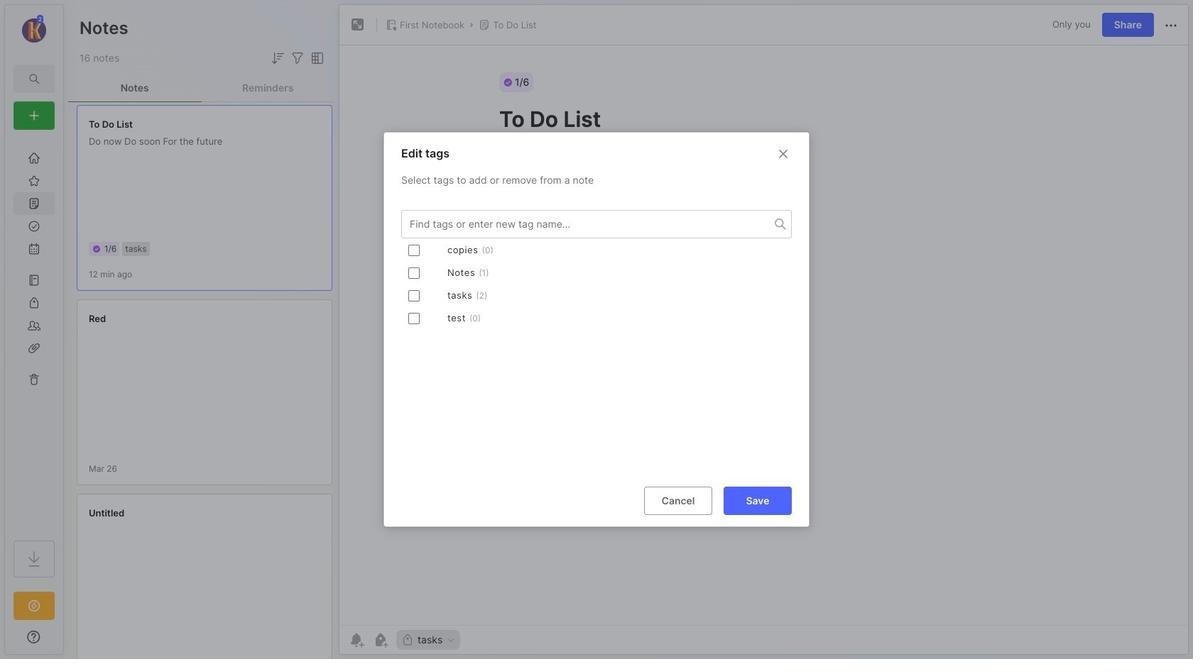 Task type: vqa. For each thing, say whether or not it's contained in the screenshot.
Add Your First Shortcut in the left top of the page
no



Task type: describe. For each thing, give the bounding box(es) containing it.
home image
[[27, 151, 41, 165]]

3 row from the top
[[401, 285, 792, 307]]

add tag image
[[372, 632, 389, 649]]

Select67 checkbox
[[408, 268, 420, 279]]

edit search image
[[26, 70, 43, 87]]

close image
[[775, 145, 792, 162]]

add a reminder image
[[348, 632, 365, 649]]



Task type: locate. For each thing, give the bounding box(es) containing it.
Select68 checkbox
[[408, 290, 420, 302]]

tree
[[5, 138, 63, 528]]

row group inside select tags to add or remove from a note element
[[401, 239, 792, 330]]

Select66 checkbox
[[408, 245, 420, 256]]

expand note image
[[349, 16, 366, 33]]

4 row from the top
[[401, 307, 792, 330]]

row
[[401, 239, 792, 262], [401, 262, 792, 285], [401, 285, 792, 307], [401, 307, 792, 330]]

Select69 checkbox
[[408, 313, 420, 324]]

tree inside main element
[[5, 138, 63, 528]]

Note Editor text field
[[339, 45, 1188, 626]]

upgrade image
[[26, 598, 43, 615]]

tab list
[[68, 74, 334, 102]]

Find tags or enter new tag name… text field
[[402, 215, 775, 234]]

2 row from the top
[[401, 262, 792, 285]]

note window element
[[339, 4, 1189, 655]]

1 row from the top
[[401, 239, 792, 262]]

select tags to add or remove from a note element
[[384, 199, 809, 476]]

main element
[[0, 0, 68, 660]]

row group
[[401, 239, 792, 330]]



